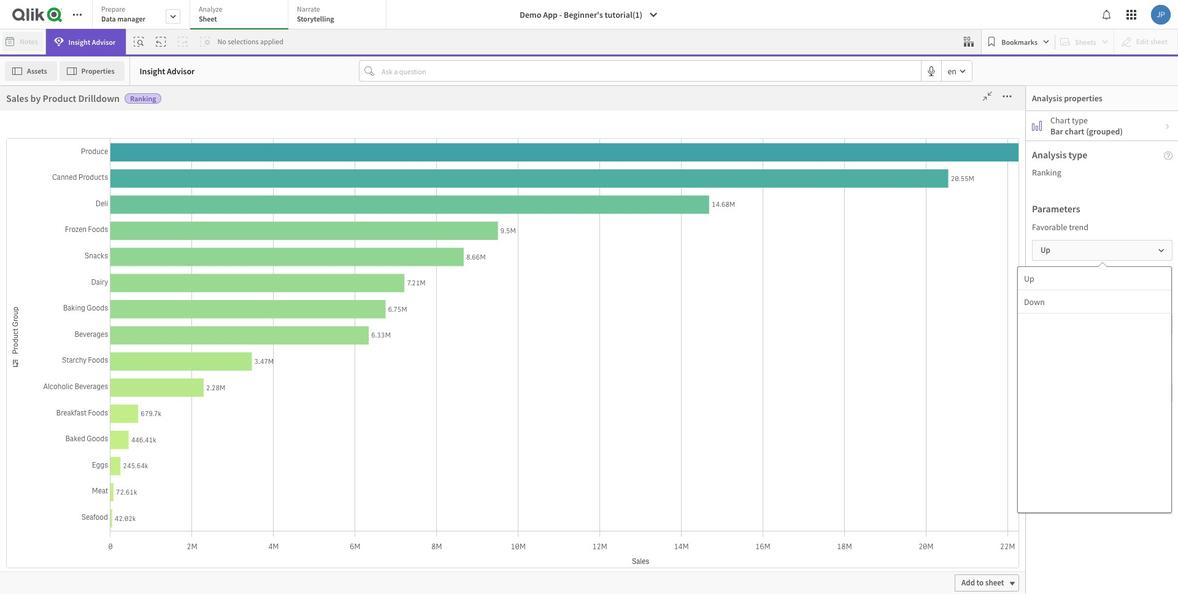 Task type: vqa. For each thing, say whether or not it's contained in the screenshot.
average in application
yes



Task type: describe. For each thing, give the bounding box(es) containing it.
fields
[[23, 108, 41, 117]]

clicking
[[645, 222, 693, 240]]

by inside now that you see how qlik sense connects all of your data, go ahead and explore this sheet by making selections in the filters above. clicking in charts is another way to make selections so give that a try too!
[[773, 185, 787, 202]]

selections inside clear your selections by selecting the
[[666, 484, 726, 502]]

comparison for comparison
[[900, 495, 939, 504]]

sales left for
[[882, 493, 904, 506]]

the down icon
[[774, 446, 793, 464]]

1 horizontal spatial product drilldown
[[220, 142, 287, 153]]

this inside continue to explore this app by interacting with the rest of the sheets
[[726, 298, 750, 316]]

that inside application
[[1153, 571, 1167, 581]]

qlik
[[736, 147, 760, 165]]

avg sales amt (lytd)
[[69, 432, 144, 443]]

app
[[753, 298, 775, 316]]

the
[[995, 571, 1008, 581]]

current
[[69, 481, 97, 492]]

right
[[662, 446, 690, 464]]

product treemap
[[990, 346, 1066, 359]]

last year menu item
[[63, 500, 176, 524]]

tab list containing prepare
[[92, 0, 391, 31]]

now that you see how qlik sense connects all of your data, go ahead and explore this sheet by making selections in the filters above. clicking in charts is another way to make selections so give that a try too!
[[604, 147, 799, 278]]

comparison for comparison of margin (%) and sales for product drilldown
[[752, 493, 803, 506]]

breakdown for line
[[903, 193, 939, 203]]

is
[[749, 222, 759, 240]]

explore inside now that you see how qlik sense connects all of your data, go ahead and explore this sheet by making selections in the filters above. clicking in charts is another way to make selections so give that a try too!
[[667, 185, 710, 202]]

of inside continue to explore this app by interacting with the rest of the sheets
[[755, 317, 768, 335]]

that up connects
[[634, 147, 658, 165]]

trend
[[1069, 222, 1089, 233]]

values
[[1128, 571, 1151, 581]]

that down way
[[648, 260, 671, 278]]

help image
[[1164, 152, 1173, 160]]

ranking for exit full screen image
[[130, 94, 156, 103]]

to inside continue to explore this app by interacting with the rest of the sheets
[[663, 298, 676, 316]]

of for comparison of margin (%) and sales for product drilldown
[[805, 493, 814, 506]]

treemap
[[1028, 346, 1066, 359]]

how
[[708, 147, 734, 165]]

sales right overview
[[263, 493, 286, 506]]

product inside product treemap * the data set contains negative or zero values that cannot be shown in this chart. application
[[990, 346, 1026, 359]]

you inside now that you see how qlik sense connects all of your data, go ahead and explore this sheet by making selections in the filters above. clicking in charts is another way to make selections so give that a try too!
[[661, 147, 682, 165]]

right.
[[604, 406, 635, 424]]

cost
[[482, 493, 500, 506]]

add to sheet for # of invoices by product drilldown and manager
[[662, 449, 704, 460]]

invoices for # of invoices
[[84, 383, 114, 394]]

*
[[990, 571, 994, 581]]

sales by product drilldown for exit full screen image
[[6, 92, 120, 104]]

sales up current month
[[84, 457, 103, 468]]

applied
[[260, 37, 283, 46]]

cancel
[[981, 100, 1005, 111]]

Note Body text field
[[10, 139, 579, 483]]

1 vertical spatial (ytd)
[[568, 493, 591, 506]]

top inside in the top right. navigate to a specific sheet by selecting the
[[775, 387, 795, 405]]

per for average sales per invoice
[[120, 408, 132, 419]]

specific
[[717, 406, 762, 424]]

average sales per invoice menu item
[[63, 401, 176, 426]]

of inside now that you see how qlik sense connects all of your data, go ahead and explore this sheet by making selections in the filters above. clicking in charts is another way to make selections so give that a try too!
[[677, 166, 689, 183]]

explore.
[[737, 465, 784, 483]]

now
[[604, 147, 632, 165]]

current month menu item
[[63, 475, 176, 500]]

analyze
[[199, 4, 222, 14]]

overview of sales by product drilldown
[[211, 493, 377, 506]]

date
[[547, 493, 566, 506]]

avg sales amt (ytd) menu item
[[63, 450, 176, 475]]

cancel button
[[970, 96, 1016, 115]]

selections tool image
[[964, 37, 974, 47]]

product inside "product drilldown" menu item
[[69, 141, 98, 152]]

step back image
[[156, 37, 166, 47]]

italic image
[[64, 90, 71, 98]]

app
[[543, 9, 558, 20]]

in the top right. navigate to a specific sheet by selecting the
[[604, 387, 798, 445]]

ahead
[[604, 185, 640, 202]]

tutorial(1)
[[605, 9, 643, 20]]

more image
[[997, 90, 1017, 102]]

results
[[255, 154, 280, 165]]

up inside button
[[1041, 245, 1050, 255]]

additional
[[215, 154, 254, 165]]

insight advisor inside dropdown button
[[68, 37, 116, 46]]

(grouped)
[[1086, 126, 1123, 137]]

product treemap * the data set contains negative or zero values that cannot be shown in this chart. application
[[983, 339, 1178, 588]]

properties
[[1064, 93, 1103, 104]]

cost by invoice date (ytd) and product drilldown
[[482, 493, 688, 506]]

analysis type
[[1032, 149, 1088, 161]]

bookmarks
[[1002, 37, 1038, 46]]

sheet
[[199, 14, 217, 23]]

icon in the top right and selecting the sheet that you want to explore.
[[604, 427, 795, 483]]

product drilldown button
[[63, 141, 161, 152]]

clear your selections by selecting the
[[604, 484, 743, 524]]

this inside now that you see how qlik sense connects all of your data, go ahead and explore this sheet by making selections in the filters above. clicking in charts is another way to make selections so give that a try too!
[[713, 185, 735, 202]]

current month button
[[63, 481, 152, 492]]

the down app
[[771, 317, 791, 335]]

data
[[101, 14, 116, 23]]

0 vertical spatial small image
[[1164, 123, 1171, 130]]

average for average sales per invoice by product group
[[990, 134, 1026, 147]]

navigate inside navigate from sheet to sheet using the
[[604, 368, 656, 386]]

toggle formatting element
[[59, 60, 84, 79]]

a inside in the top right. navigate to a specific sheet by selecting the
[[707, 406, 714, 424]]

the left rest
[[705, 317, 725, 335]]

deselect field image
[[308, 144, 315, 151]]

dimensions
[[1032, 292, 1082, 304]]

small image inside up button
[[1158, 243, 1165, 258]]

add to sheet button for exit full screen image
[[955, 574, 1019, 592]]

overview
[[211, 493, 251, 506]]

beginner's
[[564, 9, 603, 20]]

back image
[[10, 64, 20, 74]]

and down connects
[[627, 191, 643, 204]]

chart
[[1051, 115, 1070, 126]]

# of invoices by product drilldown and manager
[[482, 191, 682, 204]]

current month
[[69, 481, 121, 492]]

go
[[752, 166, 768, 183]]

sales down "additional"
[[211, 191, 233, 204]]

(6)
[[282, 154, 292, 165]]

auto-
[[195, 99, 217, 112]]

sales by product drilldown and product line
[[752, 191, 940, 204]]

advisor inside dropdown button
[[92, 37, 116, 46]]

using
[[604, 387, 636, 405]]

details image
[[515, 60, 539, 79]]

and inside icon in the top right and selecting the sheet that you want to explore.
[[693, 446, 715, 464]]

add for # of invoices by product drilldown and manager
[[662, 449, 675, 460]]

@ button
[[35, 60, 54, 79]]

type for analysis
[[1069, 149, 1088, 161]]

1 vertical spatial insight advisor
[[140, 65, 195, 76]]

james peterson image
[[1151, 5, 1171, 25]]

analysis properties
[[1032, 93, 1103, 104]]

demo
[[520, 9, 541, 20]]

analysis
[[217, 99, 252, 112]]

contains
[[1040, 571, 1070, 581]]

product drilldown inside menu item
[[69, 141, 135, 152]]

no selections applied
[[218, 37, 283, 46]]

all
[[661, 166, 674, 183]]

for
[[906, 493, 918, 506]]

the up specific
[[753, 387, 772, 405]]

you inside icon in the top right and selecting the sheet that you want to explore.
[[666, 465, 687, 483]]

@
[[40, 62, 50, 76]]

1 vertical spatial up
[[1024, 273, 1034, 284]]

additional results (6) button
[[206, 145, 302, 174]]

1 horizontal spatial add to sheet button
[[655, 446, 719, 463]]

avg sales amt (lytd) menu item
[[63, 426, 176, 450]]

chart type bar chart (grouped)
[[1051, 115, 1123, 137]]

sense
[[763, 147, 799, 165]]

# of invoices menu item
[[63, 377, 176, 401]]

1 fields button from the left
[[0, 85, 63, 124]]

sales up "fields"
[[6, 92, 28, 104]]

full screen image
[[407, 190, 427, 202]]

margin for by
[[641, 86, 672, 99]]

the up clear
[[617, 446, 637, 464]]

chart
[[1065, 126, 1085, 137]]

sales down go at the top right of page
[[752, 191, 775, 204]]

no
[[218, 37, 226, 46]]

set
[[1028, 571, 1038, 581]]

selections right no
[[228, 37, 259, 46]]

line
[[922, 191, 940, 204]]

connects
[[604, 166, 659, 183]]

invoice for average sales per invoice
[[134, 408, 160, 419]]

product inside average sales per invoice by product group application
[[1118, 134, 1154, 147]]

last year button
[[63, 506, 152, 517]]

measures button
[[63, 352, 185, 377]]

-
[[559, 9, 562, 20]]

the inside clear your selections by selecting the
[[660, 506, 679, 524]]

to inside navigate from sheet to sheet using the
[[724, 368, 737, 386]]

the inside navigate from sheet to sheet using the
[[639, 387, 658, 405]]

2 fields button from the left
[[1, 85, 63, 124]]

# for # of invoices by product drilldown and manager
[[482, 191, 487, 204]]

more image
[[427, 190, 446, 202]]

properties button
[[59, 61, 124, 81]]

sales inside menu item
[[84, 432, 103, 443]]

last
[[69, 506, 84, 517]]



Task type: locate. For each thing, give the bounding box(es) containing it.
avg up 'current'
[[69, 457, 82, 468]]

2 horizontal spatial add to sheet button
[[955, 574, 1019, 592]]

(ytd) down (lytd)
[[121, 457, 140, 468]]

1 horizontal spatial top
[[775, 387, 795, 405]]

1 vertical spatial margin
[[816, 493, 845, 506]]

0 horizontal spatial group
[[724, 86, 751, 99]]

this up rest
[[726, 298, 750, 316]]

# for # of invoices
[[69, 383, 74, 394]]

per up analysis type
[[1054, 134, 1069, 147]]

0 horizontal spatial per
[[120, 408, 132, 419]]

0 vertical spatial avg
[[69, 432, 82, 443]]

0 horizontal spatial margin
[[641, 86, 672, 99]]

Search assets text field
[[63, 86, 185, 109]]

explore up with
[[679, 298, 724, 316]]

explore down all
[[667, 185, 710, 202]]

manager
[[645, 191, 682, 204]]

en button
[[942, 61, 972, 81]]

average inside application
[[990, 134, 1026, 147]]

small image
[[1164, 123, 1171, 130], [1158, 243, 1165, 258]]

0 vertical spatial advisor
[[92, 37, 116, 46]]

0 vertical spatial top
[[775, 387, 795, 405]]

top left the right
[[639, 446, 659, 464]]

product drilldown menu item
[[63, 135, 185, 160]]

sheet inside in the top right. navigate to a specific sheet by selecting the
[[765, 406, 798, 424]]

1 vertical spatial analysis
[[1032, 149, 1067, 161]]

last year
[[69, 506, 101, 517]]

average for average sales per invoice
[[69, 408, 98, 419]]

insight
[[68, 37, 90, 46], [140, 65, 165, 76]]

ranking for full screen 'icon'
[[335, 193, 361, 203]]

favorable trend
[[1032, 222, 1089, 233]]

parameters
[[1032, 203, 1080, 215]]

margin left "(%)"
[[816, 493, 845, 506]]

(ytd) right 'date'
[[568, 493, 591, 506]]

per inside application
[[1054, 134, 1069, 147]]

# of invoices
[[69, 383, 114, 394]]

0 horizontal spatial ranking
[[130, 94, 156, 103]]

selections up clicking
[[650, 203, 710, 221]]

average down # of invoices
[[69, 408, 98, 419]]

average down cancel
[[990, 134, 1026, 147]]

average inside menu item
[[69, 408, 98, 419]]

2 horizontal spatial add to sheet
[[962, 577, 1004, 588]]

0 vertical spatial #
[[482, 191, 487, 204]]

# of invoices button
[[63, 383, 152, 394]]

selecting inside in the top right. navigate to a specific sheet by selecting the
[[621, 427, 674, 445]]

down
[[1024, 296, 1045, 307]]

0 vertical spatial group
[[724, 86, 751, 99]]

average sales per invoice
[[69, 408, 160, 419]]

2 vertical spatial ranking
[[335, 193, 361, 203]]

sales by product drilldown down toggle formatting image
[[6, 92, 120, 104]]

that left can at the right
[[1153, 571, 1167, 581]]

avg sales amt (ytd) button
[[63, 457, 152, 468]]

analyze sheet
[[199, 4, 222, 23]]

avg sales amt (ytd)
[[69, 457, 140, 468]]

(%)
[[847, 493, 862, 506]]

your
[[692, 166, 718, 183], [637, 484, 664, 502]]

give
[[621, 260, 645, 278]]

of right overview
[[253, 493, 261, 506]]

0 horizontal spatial add
[[391, 449, 404, 460]]

drilldown inside menu item
[[100, 141, 135, 152]]

of right more icon
[[489, 191, 497, 204]]

1 horizontal spatial your
[[692, 166, 718, 183]]

average
[[990, 134, 1026, 147], [69, 408, 98, 419]]

1 vertical spatial invoices
[[84, 383, 114, 394]]

analysis up chart
[[1032, 93, 1062, 104]]

or
[[1103, 571, 1111, 581]]

0 horizontal spatial insight advisor
[[68, 37, 116, 46]]

1 vertical spatial this
[[726, 298, 750, 316]]

avg inside "avg sales amt (ytd)" menu item
[[69, 457, 82, 468]]

per for average sales per invoice by product group
[[1054, 134, 1069, 147]]

invoices for # of invoices by product drilldown and manager
[[499, 191, 534, 204]]

menu containing # of invoices
[[63, 377, 176, 594]]

so
[[604, 260, 618, 278]]

1 avg from the top
[[69, 432, 82, 443]]

invoice for average sales per invoice by product group
[[1071, 134, 1104, 147]]

smart search image
[[134, 37, 144, 47]]

type for chart
[[1072, 115, 1088, 126]]

1 horizontal spatial add
[[662, 449, 675, 460]]

measures
[[69, 359, 104, 370]]

explore inside continue to explore this app by interacting with the rest of the sheets
[[679, 298, 724, 316]]

invoices
[[499, 191, 534, 204], [84, 383, 114, 394]]

invoice left 'date'
[[515, 493, 545, 506]]

1 vertical spatial a
[[707, 406, 714, 424]]

collapse element
[[539, 60, 564, 79]]

that down the right
[[639, 465, 663, 483]]

to inside icon in the top right and selecting the sheet that you want to explore.
[[722, 465, 734, 483]]

of for overview of sales by product drilldown
[[253, 493, 261, 506]]

1 vertical spatial small image
[[1158, 243, 1165, 258]]

1 horizontal spatial comparison
[[900, 495, 939, 504]]

sales inside application
[[1028, 134, 1052, 147]]

insight inside dropdown button
[[68, 37, 90, 46]]

year
[[86, 506, 101, 517]]

0 vertical spatial analysis
[[1032, 93, 1062, 104]]

underline image
[[81, 90, 88, 98]]

of for # of invoices
[[75, 383, 82, 394]]

sales by product drilldown
[[6, 92, 120, 104], [211, 191, 325, 204]]

explore
[[667, 185, 710, 202], [679, 298, 724, 316]]

1 horizontal spatial average
[[990, 134, 1026, 147]]

by
[[674, 86, 684, 99], [30, 92, 41, 104], [1106, 134, 1116, 147], [773, 185, 787, 202], [235, 191, 246, 204], [536, 191, 546, 204], [777, 191, 787, 204], [778, 298, 792, 316], [604, 427, 618, 445], [729, 484, 743, 502], [288, 493, 298, 506], [502, 493, 513, 506]]

and right 'date'
[[593, 493, 609, 506]]

and left line
[[868, 191, 884, 204]]

1 vertical spatial your
[[637, 484, 664, 502]]

narrate
[[297, 4, 320, 14]]

2 horizontal spatial invoice
[[1071, 134, 1104, 147]]

top up icon
[[775, 387, 795, 405]]

1 horizontal spatial group
[[1156, 134, 1178, 147]]

1 vertical spatial group
[[1156, 134, 1178, 147]]

1 horizontal spatial insight
[[140, 65, 165, 76]]

assets button
[[5, 61, 57, 81]]

sales by product drilldown for full screen 'icon'
[[211, 191, 325, 204]]

# inside menu item
[[69, 383, 74, 394]]

type inside 'chart type bar chart (grouped)'
[[1072, 115, 1088, 126]]

0 horizontal spatial a
[[674, 260, 681, 278]]

to
[[679, 241, 691, 259], [663, 298, 676, 316], [724, 368, 737, 386], [692, 406, 705, 424], [406, 449, 413, 460], [677, 449, 684, 460], [722, 465, 734, 483], [977, 577, 984, 588]]

invoice up analysis type
[[1071, 134, 1104, 147]]

a inside now that you see how qlik sense connects all of your data, go ahead and explore this sheet by making selections in the filters above. clicking in charts is another way to make selections so give that a try too!
[[674, 260, 681, 278]]

sales by product drilldown down the 'results'
[[211, 191, 325, 204]]

insight advisor down the step back image
[[140, 65, 195, 76]]

amt inside menu item
[[105, 457, 119, 468]]

# right more icon
[[482, 191, 487, 204]]

1 vertical spatial navigate
[[638, 406, 690, 424]]

that
[[634, 147, 658, 165], [648, 260, 671, 278], [639, 465, 663, 483], [1153, 571, 1167, 581]]

1 horizontal spatial (ytd)
[[568, 493, 591, 506]]

by inside continue to explore this app by interacting with the rest of the sheets
[[778, 298, 792, 316]]

zero
[[1112, 571, 1127, 581]]

narrate storytelling
[[297, 4, 334, 23]]

1 horizontal spatial a
[[707, 406, 714, 424]]

Ask a question text field
[[379, 61, 921, 81]]

1 vertical spatial type
[[1069, 149, 1088, 161]]

and down all
[[642, 185, 664, 202]]

breakdown
[[632, 193, 668, 203], [903, 193, 939, 203]]

0 vertical spatial insight
[[68, 37, 90, 46]]

1 vertical spatial explore
[[679, 298, 724, 316]]

0 horizontal spatial breakdown
[[632, 193, 668, 203]]

of inside menu item
[[75, 383, 82, 394]]

1 vertical spatial per
[[120, 408, 132, 419]]

the right using
[[639, 387, 658, 405]]

margin down ask a question text field
[[641, 86, 672, 99]]

1 breakdown from the left
[[632, 193, 668, 203]]

0 vertical spatial amt
[[105, 432, 119, 443]]

clear
[[604, 484, 635, 502]]

2 breakdown from the left
[[903, 193, 939, 203]]

too!
[[703, 260, 727, 278]]

avg up avg sales amt (ytd)
[[69, 432, 82, 443]]

0 horizontal spatial invoices
[[84, 383, 114, 394]]

sales up avg sales amt (lytd) button on the bottom left of the page
[[99, 408, 118, 419]]

comparison
[[752, 493, 803, 506], [900, 495, 939, 504]]

1 horizontal spatial per
[[1054, 134, 1069, 147]]

sales
[[596, 86, 620, 99], [6, 92, 28, 104], [1028, 134, 1052, 147], [211, 191, 233, 204], [752, 191, 775, 204], [99, 408, 118, 419], [84, 432, 103, 443], [84, 457, 103, 468], [263, 493, 286, 506], [882, 493, 904, 506]]

per down the # of invoices menu item
[[120, 408, 132, 419]]

0 horizontal spatial top
[[639, 446, 659, 464]]

insight advisor down data
[[68, 37, 116, 46]]

1 amt from the top
[[105, 432, 119, 443]]

avg inside avg sales amt (lytd) menu item
[[69, 432, 82, 443]]

this down data, on the top right of the page
[[713, 185, 735, 202]]

analysis down bar on the top of the page
[[1032, 149, 1067, 161]]

amt for (lytd)
[[105, 432, 119, 443]]

add to sheet button for full screen 'icon'
[[384, 446, 449, 463]]

1 horizontal spatial invoice
[[515, 493, 545, 506]]

1 horizontal spatial margin
[[816, 493, 845, 506]]

sales down ask a question text field
[[596, 86, 620, 99]]

your inside now that you see how qlik sense connects all of your data, go ahead and explore this sheet by making selections in the filters above. clicking in charts is another way to make selections so give that a try too!
[[692, 166, 718, 183]]

1 vertical spatial selecting
[[717, 446, 771, 464]]

advisor up auto-
[[167, 65, 195, 76]]

product drilldown
[[69, 141, 135, 152], [220, 142, 287, 153]]

insight advisor button
[[46, 29, 126, 55]]

you down the right
[[666, 465, 687, 483]]

# down the measures
[[69, 383, 74, 394]]

insight up toggle formatting element
[[68, 37, 90, 46]]

selecting inside clear your selections by selecting the
[[604, 506, 657, 524]]

selecting inside icon in the top right and selecting the sheet that you want to explore.
[[717, 446, 771, 464]]

your inside clear your selections by selecting the
[[637, 484, 664, 502]]

of
[[677, 166, 689, 183], [489, 191, 497, 204], [755, 317, 768, 335], [75, 383, 82, 394], [253, 493, 261, 506], [805, 493, 814, 506]]

0 horizontal spatial your
[[637, 484, 664, 502]]

1 horizontal spatial sales by product drilldown
[[211, 191, 325, 204]]

drilldown
[[78, 92, 120, 104], [100, 141, 135, 152], [251, 142, 287, 153], [283, 191, 325, 204], [584, 191, 625, 204], [824, 191, 866, 204], [336, 493, 377, 506], [646, 493, 688, 506], [955, 493, 997, 506]]

0 horizontal spatial invoice
[[134, 408, 160, 419]]

type down average sales per invoice by product group
[[1069, 149, 1088, 161]]

navigate from sheet to sheet using the
[[604, 368, 772, 405]]

bookmarks button
[[984, 32, 1052, 52]]

selecting down clear
[[604, 506, 657, 524]]

add to sheet for sales by product drilldown
[[962, 577, 1004, 588]]

another
[[604, 241, 650, 259]]

1 vertical spatial average
[[69, 408, 98, 419]]

0 vertical spatial explore
[[667, 185, 710, 202]]

selections down want
[[666, 484, 726, 502]]

add to sheet
[[391, 449, 433, 460], [662, 449, 704, 460], [962, 577, 1004, 588]]

0 vertical spatial a
[[674, 260, 681, 278]]

demo app - beginner's tutorial(1)
[[520, 9, 643, 20]]

sales down bar chart image
[[1028, 134, 1052, 147]]

in inside in the top right. navigate to a specific sheet by selecting the
[[740, 387, 750, 405]]

1 vertical spatial #
[[69, 383, 74, 394]]

navigate down navigate from sheet to sheet using the
[[638, 406, 690, 424]]

assets
[[27, 66, 47, 75]]

selecting
[[621, 427, 674, 445], [717, 446, 771, 464], [604, 506, 657, 524]]

0 horizontal spatial up
[[1024, 273, 1034, 284]]

of down app
[[755, 317, 768, 335]]

avg for avg sales amt (lytd)
[[69, 432, 82, 443]]

1 vertical spatial top
[[639, 446, 659, 464]]

(ytd)
[[121, 457, 140, 468], [568, 493, 591, 506]]

0 vertical spatial insight advisor
[[68, 37, 116, 46]]

1 vertical spatial advisor
[[167, 65, 195, 76]]

in up clear
[[604, 446, 615, 464]]

0 horizontal spatial product drilldown
[[69, 141, 135, 152]]

1 horizontal spatial add to sheet
[[662, 449, 704, 460]]

0 vertical spatial average
[[990, 134, 1026, 147]]

top
[[775, 387, 795, 405], [639, 446, 659, 464]]

prepare data manager
[[101, 4, 145, 23]]

sheet inside now that you see how qlik sense connects all of your data, go ahead and explore this sheet by making selections in the filters above. clicking in charts is another way to make selections so give that a try too!
[[738, 185, 771, 202]]

* the data set contains negative or zero values that can
[[990, 571, 1178, 581]]

this
[[713, 185, 735, 202], [726, 298, 750, 316]]

invoice
[[1071, 134, 1104, 147], [134, 408, 160, 419], [515, 493, 545, 506]]

manager
[[117, 14, 145, 23]]

top inside icon in the top right and selecting the sheet that you want to explore.
[[639, 446, 659, 464]]

up
[[1041, 245, 1050, 255], [1024, 273, 1034, 284]]

storytelling
[[297, 14, 334, 23]]

a left specific
[[707, 406, 714, 424]]

amt
[[105, 432, 119, 443], [105, 457, 119, 468]]

0 horizontal spatial add to sheet
[[391, 449, 433, 460]]

0 vertical spatial (ytd)
[[121, 457, 140, 468]]

the up charts
[[726, 203, 746, 221]]

and inside now that you see how qlik sense connects all of your data, go ahead and explore this sheet by making selections in the filters above. clicking in charts is another way to make selections so give that a try too!
[[642, 185, 664, 202]]

you
[[661, 147, 682, 165], [666, 465, 687, 483]]

2 amt from the top
[[105, 457, 119, 468]]

0 vertical spatial margin
[[641, 86, 672, 99]]

and down ask a question text field
[[622, 86, 639, 99]]

1 horizontal spatial ranking
[[335, 193, 361, 203]]

2 vertical spatial invoice
[[515, 493, 545, 506]]

(ytd) inside menu item
[[121, 457, 140, 468]]

and right "(%)"
[[864, 493, 880, 506]]

0 horizontal spatial #
[[69, 383, 74, 394]]

0 horizontal spatial insight
[[68, 37, 90, 46]]

of right all
[[677, 166, 689, 183]]

amt for (ytd)
[[105, 457, 119, 468]]

by inside clear your selections by selecting the
[[729, 484, 743, 502]]

of left "(%)"
[[805, 493, 814, 506]]

advisor down data
[[92, 37, 116, 46]]

demo app - beginner's tutorial(1) button
[[512, 5, 666, 25]]

analysis for analysis properties
[[1032, 93, 1062, 104]]

1 vertical spatial insight
[[140, 65, 165, 76]]

to inside now that you see how qlik sense connects all of your data, go ahead and explore this sheet by making selections in the filters above. clicking in charts is another way to make selections so give that a try too!
[[679, 241, 691, 259]]

0 vertical spatial invoice
[[1071, 134, 1104, 147]]

with
[[674, 317, 702, 335]]

Note title text field
[[10, 119, 579, 139]]

your down see
[[692, 166, 718, 183]]

2 horizontal spatial ranking
[[1032, 167, 1061, 178]]

group inside average sales per invoice by product group application
[[1156, 134, 1178, 147]]

add to sheet button
[[384, 446, 449, 463], [655, 446, 719, 463], [955, 574, 1019, 592]]

1 horizontal spatial #
[[482, 191, 487, 204]]

breakdown for and
[[632, 193, 668, 203]]

invoice up (lytd)
[[134, 408, 160, 419]]

bar chart image
[[1032, 121, 1042, 131]]

2 avg from the top
[[69, 457, 82, 468]]

1 horizontal spatial insight advisor
[[140, 65, 195, 76]]

selections down is
[[728, 241, 788, 259]]

0 vertical spatial this
[[713, 185, 735, 202]]

0 vertical spatial your
[[692, 166, 718, 183]]

by inside average sales per invoice by product group application
[[1106, 134, 1116, 147]]

of down the measures
[[75, 383, 82, 394]]

2 analysis from the top
[[1032, 149, 1067, 161]]

2 vertical spatial selecting
[[604, 506, 657, 524]]

0 vertical spatial selecting
[[621, 427, 674, 445]]

product drilldown up additional results (6) on the top
[[220, 142, 287, 153]]

0 horizontal spatial advisor
[[92, 37, 116, 46]]

bar
[[1051, 126, 1063, 137]]

the inside now that you see how qlik sense connects all of your data, go ahead and explore this sheet by making selections in the filters above. clicking in charts is another way to make selections so give that a try too!
[[726, 203, 746, 221]]

margin menu item
[[63, 524, 176, 549]]

invoices inside menu item
[[84, 383, 114, 394]]

0 horizontal spatial comparison
[[752, 493, 803, 506]]

icon
[[770, 427, 795, 445]]

selecting up the right
[[621, 427, 674, 445]]

1 horizontal spatial advisor
[[167, 65, 195, 76]]

additional results (6)
[[215, 154, 292, 165]]

invoice inside menu item
[[134, 408, 160, 419]]

0 vertical spatial navigate
[[604, 368, 656, 386]]

navigate up using
[[604, 368, 656, 386]]

0 vertical spatial you
[[661, 147, 682, 165]]

avg for avg sales amt (ytd)
[[69, 457, 82, 468]]

sales up avg sales amt (ytd)
[[84, 432, 103, 443]]

0 vertical spatial ranking
[[130, 94, 156, 103]]

in up make
[[696, 222, 706, 240]]

want
[[690, 465, 719, 483]]

you up all
[[661, 147, 682, 165]]

sheet inside icon in the top right and selecting the sheet that you want to explore.
[[604, 465, 637, 483]]

continue
[[604, 298, 660, 316]]

type
[[1072, 115, 1088, 126], [1069, 149, 1088, 161]]

0 vertical spatial type
[[1072, 115, 1088, 126]]

invoice inside application
[[1071, 134, 1104, 147]]

of for # of invoices by product drilldown and manager
[[489, 191, 497, 204]]

above.
[[604, 222, 643, 240]]

to inside in the top right. navigate to a specific sheet by selecting the
[[692, 406, 705, 424]]

by inside in the top right. navigate to a specific sheet by selecting the
[[604, 427, 618, 445]]

1 horizontal spatial breakdown
[[903, 193, 939, 203]]

1 analysis from the top
[[1032, 93, 1062, 104]]

1 vertical spatial you
[[666, 465, 687, 483]]

bold image
[[47, 90, 54, 98]]

amt left (lytd)
[[105, 432, 119, 443]]

amt up month
[[105, 457, 119, 468]]

interacting
[[604, 317, 671, 335]]

amt inside menu item
[[105, 432, 119, 443]]

application
[[0, 0, 1178, 594], [595, 127, 808, 588]]

1 horizontal spatial up
[[1041, 245, 1050, 255]]

tab list
[[92, 0, 391, 31]]

1 vertical spatial ranking
[[1032, 167, 1061, 178]]

margin for (%)
[[816, 493, 845, 506]]

insight down the step back image
[[140, 65, 165, 76]]

0 horizontal spatial add to sheet button
[[384, 446, 449, 463]]

a left try
[[674, 260, 681, 278]]

selecting up explore.
[[717, 446, 771, 464]]

navigate inside in the top right. navigate to a specific sheet by selecting the
[[638, 406, 690, 424]]

add for sales by product drilldown
[[962, 577, 975, 588]]

average sales per invoice button
[[63, 408, 166, 419]]

in up specific
[[740, 387, 750, 405]]

up up down
[[1024, 273, 1034, 284]]

per inside menu item
[[120, 408, 132, 419]]

2 horizontal spatial add
[[962, 577, 975, 588]]

the down the right
[[660, 506, 679, 524]]

up down favorable
[[1041, 245, 1050, 255]]

0 vertical spatial up
[[1041, 245, 1050, 255]]

month
[[98, 481, 121, 492]]

type right chart
[[1072, 115, 1088, 126]]

analysis for analysis type
[[1032, 149, 1067, 161]]

product drilldown down search assets text box
[[69, 141, 135, 152]]

0 vertical spatial per
[[1054, 134, 1069, 147]]

auto-analysis
[[195, 99, 252, 112]]

exit full screen image
[[978, 90, 997, 102]]

1 vertical spatial invoice
[[134, 408, 160, 419]]

add
[[391, 449, 404, 460], [662, 449, 675, 460], [962, 577, 975, 588]]

toggle formatting image
[[64, 64, 74, 74]]

the up the right
[[677, 427, 696, 445]]

your right clear
[[637, 484, 664, 502]]

in inside icon in the top right and selecting the sheet that you want to explore.
[[604, 446, 615, 464]]

average sales per invoice by product group
[[990, 134, 1178, 147]]

menu
[[63, 377, 176, 594]]

and up want
[[693, 446, 715, 464]]

insight advisor
[[68, 37, 116, 46], [140, 65, 195, 76]]

in up charts
[[713, 203, 724, 221]]

average sales per invoice by product group application
[[983, 127, 1178, 334]]

1 horizontal spatial invoices
[[499, 191, 534, 204]]

1 vertical spatial amt
[[105, 457, 119, 468]]

avg sales amt (lytd) button
[[63, 432, 152, 443]]

that inside icon in the top right and selecting the sheet that you want to explore.
[[639, 465, 663, 483]]



